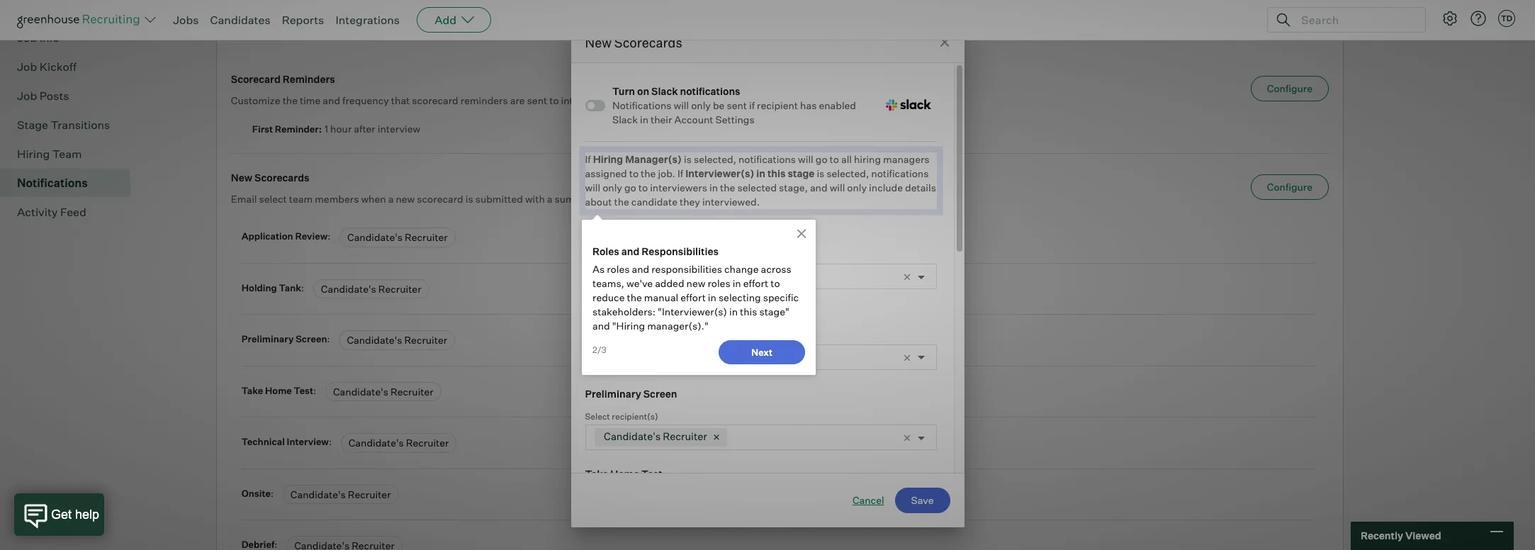 Task type: describe. For each thing, give the bounding box(es) containing it.
select recipient(s) for application
[[585, 250, 658, 261]]

stage transitions link
[[17, 116, 125, 133]]

job for job kickoff
[[17, 59, 37, 73]]

turn
[[612, 85, 635, 97]]

1 horizontal spatial slack
[[651, 85, 678, 97]]

interview
[[378, 123, 421, 135]]

candidate's recruiter for technical interview :
[[349, 437, 449, 449]]

responsibilities
[[652, 263, 722, 275]]

email select team members when a new scorecard is submitted with a summary of submitted and outstanding scorecards for the selected stage.
[[231, 193, 896, 205]]

transitions
[[51, 117, 110, 132]]

settings
[[716, 113, 755, 125]]

cancel
[[853, 494, 884, 506]]

scorecards
[[740, 193, 791, 205]]

3
[[602, 345, 607, 355]]

interview
[[287, 436, 329, 447]]

td button
[[1496, 7, 1518, 30]]

first
[[252, 123, 273, 135]]

enabled
[[819, 99, 856, 111]]

"interviewer(s)
[[658, 305, 727, 317]]

has
[[800, 99, 817, 111]]

stakeholders:
[[593, 305, 656, 317]]

add button
[[417, 7, 491, 33]]

new inside dialog
[[585, 35, 612, 50]]

recruiter for onsite :
[[348, 488, 391, 500]]

as
[[593, 263, 605, 275]]

this inside hiring manager(s) interviewer(s) in this stage
[[768, 167, 786, 179]]

notifications
[[680, 85, 740, 97]]

teams,
[[593, 277, 624, 289]]

: for preliminary screen :
[[327, 333, 330, 345]]

after
[[354, 123, 376, 135]]

configure button for email select team members when a new scorecard is submitted with a summary of submitted and outstanding scorecards for the selected stage.
[[1251, 175, 1329, 200]]

sent inside turn on slack notifications notifications will only be sent if recipient has enabled slack in their account settings
[[727, 99, 747, 111]]

0 horizontal spatial sent
[[527, 94, 547, 106]]

that
[[391, 94, 410, 106]]

job kickoff link
[[17, 58, 125, 75]]

first reminder : 1 hour after interview
[[252, 123, 421, 135]]

recipient(s) for application
[[612, 250, 658, 261]]

technical interview :
[[242, 436, 334, 447]]

and down holding tank
[[593, 319, 610, 331]]

holding tank :
[[242, 282, 306, 293]]

job info link
[[17, 29, 125, 46]]

next button
[[719, 340, 805, 364]]

recently
[[1361, 530, 1404, 542]]

hiring manager(s) interviewer(s) in this stage
[[593, 153, 815, 179]]

0 horizontal spatial new scorecards
[[231, 172, 309, 184]]

team
[[289, 193, 313, 205]]

candidate's for preliminary screen :
[[347, 334, 402, 346]]

scorecard notifications
[[234, 26, 390, 43]]

integrations link
[[336, 13, 400, 27]]

reminders
[[461, 94, 508, 106]]

onsite :
[[242, 487, 276, 499]]

manager(s)
[[625, 153, 682, 165]]

email
[[231, 193, 257, 205]]

1 a from the left
[[388, 193, 394, 205]]

preliminary for preliminary screen :
[[242, 333, 294, 345]]

in up "interviewer(s)
[[708, 291, 717, 303]]

candidates link
[[210, 13, 271, 27]]

recruiter for preliminary screen :
[[404, 334, 447, 346]]

reports link
[[282, 13, 324, 27]]

candidate's for take home test :
[[333, 385, 388, 397]]

and left outstanding
[[662, 193, 679, 205]]

holding for holding tank :
[[242, 282, 277, 293]]

preliminary for preliminary screen
[[585, 387, 641, 399]]

stage transitions
[[17, 117, 110, 132]]

recruiter for application review :
[[405, 231, 448, 243]]

hiring team link
[[17, 145, 125, 162]]

candidate's recruiter for holding tank :
[[321, 283, 421, 295]]

when
[[361, 193, 386, 205]]

reports
[[282, 13, 324, 27]]

candidates
[[210, 13, 271, 27]]

recipient(s) for holding
[[612, 330, 658, 341]]

notifications link
[[17, 174, 125, 191]]

screen for preliminary screen :
[[296, 333, 327, 345]]

configure for email select team members when a new scorecard is submitted with a summary of submitted and outstanding scorecards for the selected stage.
[[1267, 181, 1313, 193]]

new scorecards dialog
[[571, 23, 964, 550]]

across
[[761, 263, 792, 275]]

2 submitted from the left
[[612, 193, 659, 205]]

the inside the roles and responsibilities as roles and responsibilities change across teams, we've added new roles in effort to reduce the manual effort in selecting specific stakeholders: "interviewer(s) in this stage" and "hiring manager(s)."
[[627, 291, 642, 303]]

1 horizontal spatial roles
[[708, 277, 731, 289]]

and right time
[[323, 94, 340, 106]]

hiring team
[[17, 146, 82, 161]]

their
[[651, 113, 672, 125]]

recipient
[[757, 99, 798, 111]]

home for take home test
[[611, 468, 639, 480]]

0 vertical spatial the
[[283, 94, 298, 106]]

are
[[510, 94, 525, 106]]

2 a from the left
[[547, 193, 553, 205]]

screen for preliminary screen
[[643, 387, 677, 399]]

review for application review :
[[295, 231, 328, 242]]

configure image
[[1442, 10, 1459, 27]]

candidate's recruiter for application review :
[[347, 231, 448, 243]]

overview link
[[17, 0, 125, 17]]

1 vertical spatial scorecard
[[417, 193, 463, 205]]

activity feed
[[17, 205, 86, 219]]

turn on slack notifications notifications will only be sent if recipient has enabled slack in their account settings
[[612, 85, 856, 125]]

: for first reminder : 1 hour after interview
[[319, 123, 322, 135]]

0 horizontal spatial effort
[[681, 291, 706, 303]]

recently viewed
[[1361, 530, 1442, 542]]

manual
[[644, 291, 679, 303]]

integrations
[[336, 13, 400, 27]]

customize the time and frequency that scorecard reminders are sent to interviewers.
[[231, 94, 621, 106]]

application review :
[[242, 231, 332, 242]]

roles and responsibilities as roles and responsibilities change across teams, we've added new roles in effort to reduce the manual effort in selecting specific stakeholders: "interviewer(s) in this stage" and "hiring manager(s)."
[[593, 245, 799, 331]]

for
[[793, 193, 806, 205]]

stage
[[17, 117, 48, 132]]

candidate's recruiter for onsite :
[[291, 488, 391, 500]]

tank for holding tank
[[625, 307, 649, 319]]

: for holding tank :
[[301, 282, 304, 293]]

application for application review :
[[242, 231, 293, 242]]

select for application review
[[585, 250, 610, 261]]

roles
[[593, 245, 619, 257]]

next
[[751, 346, 773, 358]]

candidate's recruiter for preliminary screen :
[[347, 334, 447, 346]]

onsite
[[242, 487, 271, 499]]

feed
[[60, 205, 86, 219]]

this inside the roles and responsibilities as roles and responsibilities change across teams, we've added new roles in effort to reduce the manual effort in selecting specific stakeholders: "interviewer(s) in this stage" and "hiring manager(s)."
[[740, 305, 757, 317]]

job info
[[17, 30, 60, 44]]

info
[[39, 30, 60, 44]]

recruiter for take home test :
[[391, 385, 434, 397]]

"hiring
[[612, 319, 645, 331]]

specific
[[763, 291, 799, 303]]

scorecard reminders
[[231, 73, 335, 85]]

stage.
[[867, 193, 896, 205]]

1 vertical spatial new
[[231, 172, 252, 184]]

account
[[674, 113, 713, 125]]

in down selecting
[[729, 305, 738, 317]]

posts
[[39, 88, 69, 103]]

test for take home test
[[641, 468, 663, 480]]

will
[[674, 99, 689, 111]]

hiring for hiring manager(s) interviewer(s) in this stage
[[593, 153, 623, 165]]



Task type: vqa. For each thing, say whether or not it's contained in the screenshot.
stage"
yes



Task type: locate. For each thing, give the bounding box(es) containing it.
1 vertical spatial scorecard
[[231, 73, 281, 85]]

recipient(s) for preliminary
[[612, 411, 658, 421]]

0 horizontal spatial new
[[396, 193, 415, 205]]

0 vertical spatial new
[[396, 193, 415, 205]]

1 select recipient(s) from the top
[[585, 250, 658, 261]]

select recipient(s) down the application review at left
[[585, 250, 658, 261]]

new up email
[[231, 172, 252, 184]]

screen inside new scorecards dialog
[[643, 387, 677, 399]]

scorecard
[[234, 26, 302, 43], [231, 73, 281, 85]]

new scorecards up on
[[585, 35, 682, 50]]

slack
[[651, 85, 678, 97], [612, 113, 638, 125]]

only
[[691, 99, 711, 111]]

add
[[435, 13, 457, 27]]

3 job from the top
[[17, 88, 37, 103]]

0 vertical spatial holding
[[242, 282, 277, 293]]

2 configure button from the top
[[1251, 175, 1329, 200]]

this down selecting
[[740, 305, 757, 317]]

0 vertical spatial select
[[585, 250, 610, 261]]

review up responsibilities
[[643, 226, 678, 239]]

this left stage
[[768, 167, 786, 179]]

0 horizontal spatial test
[[294, 385, 313, 396]]

the left time
[[283, 94, 298, 106]]

1 vertical spatial take
[[585, 468, 608, 480]]

a right the when
[[388, 193, 394, 205]]

notifications inside turn on slack notifications notifications will only be sent if recipient has enabled slack in their account settings
[[612, 99, 672, 111]]

submitted right of
[[612, 193, 659, 205]]

2 vertical spatial recipient(s)
[[612, 411, 658, 421]]

1 vertical spatial slack
[[612, 113, 638, 125]]

take for take home test
[[585, 468, 608, 480]]

2 vertical spatial job
[[17, 88, 37, 103]]

in left their
[[640, 113, 649, 125]]

1 vertical spatial recipient(s)
[[612, 330, 658, 341]]

test for take home test :
[[294, 385, 313, 396]]

0 vertical spatial configure
[[1267, 82, 1313, 94]]

/
[[597, 345, 602, 355]]

0 horizontal spatial hiring
[[17, 146, 50, 161]]

2 select recipient(s) from the top
[[585, 330, 658, 341]]

0 vertical spatial recipient(s)
[[612, 250, 658, 261]]

reminder
[[275, 123, 319, 135]]

stage
[[788, 167, 815, 179]]

preliminary down 3
[[585, 387, 641, 399]]

preliminary inside new scorecards dialog
[[585, 387, 641, 399]]

1 horizontal spatial to
[[771, 277, 780, 289]]

1 configure button from the top
[[1251, 76, 1329, 102]]

review for application review
[[643, 226, 678, 239]]

scorecard left is
[[417, 193, 463, 205]]

0 horizontal spatial review
[[295, 231, 328, 242]]

take home test
[[585, 468, 663, 480]]

0 horizontal spatial holding
[[242, 282, 277, 293]]

2 recipient(s) from the top
[[612, 330, 658, 341]]

new
[[396, 193, 415, 205], [687, 277, 706, 289]]

the right for
[[808, 193, 823, 205]]

customize
[[231, 94, 280, 106]]

application inside new scorecards dialog
[[585, 226, 641, 239]]

: for application review :
[[328, 231, 330, 242]]

0 vertical spatial new
[[585, 35, 612, 50]]

interviewers.
[[561, 94, 621, 106]]

screen up take home test :
[[296, 333, 327, 345]]

jobs link
[[173, 13, 199, 27]]

3 select from the top
[[585, 411, 610, 421]]

1 vertical spatial scorecards
[[255, 172, 309, 184]]

responsibilities
[[642, 245, 719, 257]]

overview
[[17, 1, 67, 15]]

2 vertical spatial notifications
[[17, 176, 88, 190]]

0 vertical spatial job
[[17, 30, 37, 44]]

if
[[749, 99, 755, 111]]

new scorecards up select
[[231, 172, 309, 184]]

this
[[768, 167, 786, 179], [740, 305, 757, 317]]

0 horizontal spatial a
[[388, 193, 394, 205]]

0 vertical spatial select recipient(s)
[[585, 250, 658, 261]]

1 horizontal spatial notifications
[[305, 26, 390, 43]]

:
[[319, 123, 322, 135], [328, 231, 330, 242], [301, 282, 304, 293], [327, 333, 330, 345], [313, 385, 316, 396], [329, 436, 332, 447], [271, 487, 274, 499]]

job inside job info link
[[17, 30, 37, 44]]

1 horizontal spatial holding
[[585, 307, 623, 319]]

job left posts
[[17, 88, 37, 103]]

submitted right is
[[475, 193, 523, 205]]

1 vertical spatial effort
[[681, 291, 706, 303]]

and up 'we've'
[[632, 263, 649, 275]]

sent up the settings
[[727, 99, 747, 111]]

new scorecards
[[585, 35, 682, 50], [231, 172, 309, 184]]

review inside new scorecards dialog
[[643, 226, 678, 239]]

scorecard right that
[[412, 94, 458, 106]]

1 horizontal spatial take
[[585, 468, 608, 480]]

preliminary down holding tank :
[[242, 333, 294, 345]]

review
[[643, 226, 678, 239], [295, 231, 328, 242]]

1 vertical spatial configure
[[1267, 181, 1313, 193]]

hour
[[330, 123, 352, 135]]

Search text field
[[1298, 10, 1413, 30]]

1 horizontal spatial scorecards
[[614, 35, 682, 50]]

recipient(s) down stakeholders: on the left bottom of the page
[[612, 330, 658, 341]]

2 horizontal spatial notifications
[[612, 99, 672, 111]]

1 horizontal spatial submitted
[[612, 193, 659, 205]]

0 vertical spatial effort
[[743, 277, 769, 289]]

candidate's for technical interview :
[[349, 437, 404, 449]]

1 vertical spatial the
[[808, 193, 823, 205]]

1 configure from the top
[[1267, 82, 1313, 94]]

0 vertical spatial to
[[550, 94, 559, 106]]

0 horizontal spatial roles
[[607, 263, 630, 275]]

in inside turn on slack notifications notifications will only be sent if recipient has enabled slack in their account settings
[[640, 113, 649, 125]]

1 horizontal spatial new
[[585, 35, 612, 50]]

1 vertical spatial new
[[687, 277, 706, 289]]

new down responsibilities at the left
[[687, 277, 706, 289]]

1 horizontal spatial preliminary
[[585, 387, 641, 399]]

2 vertical spatial select
[[585, 411, 610, 421]]

holding inside new scorecards dialog
[[585, 307, 623, 319]]

review down team
[[295, 231, 328, 242]]

2 / 3
[[593, 345, 607, 355]]

members
[[315, 193, 359, 205]]

0 vertical spatial roles
[[607, 263, 630, 275]]

3 recipient(s) from the top
[[612, 411, 658, 421]]

new up interviewers.
[[585, 35, 612, 50]]

cancel link
[[853, 493, 884, 508]]

preliminary screen
[[585, 387, 677, 399]]

1 horizontal spatial hiring
[[593, 153, 623, 165]]

frequency
[[342, 94, 389, 106]]

tank inside new scorecards dialog
[[625, 307, 649, 319]]

candidate's for holding tank :
[[321, 283, 376, 295]]

in
[[640, 113, 649, 125], [757, 167, 766, 179], [733, 277, 741, 289], [708, 291, 717, 303], [729, 305, 738, 317]]

1 horizontal spatial this
[[768, 167, 786, 179]]

1 horizontal spatial application
[[585, 226, 641, 239]]

0 horizontal spatial new
[[231, 172, 252, 184]]

select recipient(s) up 3
[[585, 330, 658, 341]]

scorecards up select
[[255, 172, 309, 184]]

0 vertical spatial preliminary
[[242, 333, 294, 345]]

configure button for customize the time and frequency that scorecard reminders are sent to interviewers.
[[1251, 76, 1329, 102]]

2 select from the top
[[585, 330, 610, 341]]

hiring
[[17, 146, 50, 161], [593, 153, 623, 165]]

0 horizontal spatial scorecards
[[255, 172, 309, 184]]

1 select from the top
[[585, 250, 610, 261]]

hiring down the stage
[[17, 146, 50, 161]]

1 vertical spatial screen
[[643, 387, 677, 399]]

application review
[[585, 226, 678, 239]]

0 horizontal spatial the
[[283, 94, 298, 106]]

1 vertical spatial this
[[740, 305, 757, 317]]

holding tank
[[585, 307, 649, 319]]

in up scorecards
[[757, 167, 766, 179]]

0 vertical spatial screen
[[296, 333, 327, 345]]

3 select recipient(s) from the top
[[585, 411, 658, 421]]

configure
[[1267, 82, 1313, 94], [1267, 181, 1313, 193]]

0 horizontal spatial application
[[242, 231, 293, 242]]

summary
[[555, 193, 599, 205]]

take inside new scorecards dialog
[[585, 468, 608, 480]]

home for take home test :
[[265, 385, 292, 396]]

0 vertical spatial new scorecards
[[585, 35, 682, 50]]

0 vertical spatial scorecard
[[234, 26, 302, 43]]

select recipient(s) for holding
[[585, 330, 658, 341]]

on
[[637, 85, 649, 97]]

selected
[[825, 193, 865, 205]]

1 horizontal spatial the
[[627, 291, 642, 303]]

1 vertical spatial select
[[585, 330, 610, 341]]

0 horizontal spatial to
[[550, 94, 559, 106]]

activity feed link
[[17, 203, 125, 220]]

: for technical interview :
[[329, 436, 332, 447]]

viewed
[[1406, 530, 1442, 542]]

slack down turn
[[612, 113, 638, 125]]

application down select
[[242, 231, 293, 242]]

job left kickoff
[[17, 59, 37, 73]]

of
[[601, 193, 610, 205]]

configure for customize the time and frequency that scorecard reminders are sent to interviewers.
[[1267, 82, 1313, 94]]

select down preliminary screen
[[585, 411, 610, 421]]

screen down 'manager(s)."' on the left of the page
[[643, 387, 677, 399]]

to right are
[[550, 94, 559, 106]]

2 horizontal spatial the
[[808, 193, 823, 205]]

take for take home test :
[[242, 385, 263, 396]]

in up selecting
[[733, 277, 741, 289]]

candidate's for onsite :
[[291, 488, 346, 500]]

2 vertical spatial the
[[627, 291, 642, 303]]

1 vertical spatial home
[[611, 468, 639, 480]]

2 job from the top
[[17, 59, 37, 73]]

job posts link
[[17, 87, 125, 104]]

scorecard for scorecard reminders
[[231, 73, 281, 85]]

take
[[242, 385, 263, 396], [585, 468, 608, 480]]

1
[[325, 123, 328, 135]]

configure button
[[1251, 76, 1329, 102], [1251, 175, 1329, 200]]

outstanding
[[681, 193, 737, 205]]

holding down reduce at the left bottom
[[585, 307, 623, 319]]

roles up selecting
[[708, 277, 731, 289]]

job kickoff
[[17, 59, 76, 73]]

job inside 'job posts' link
[[17, 88, 37, 103]]

greenhouse recruiting image
[[17, 11, 145, 28]]

save button
[[895, 488, 950, 513]]

interviewer(s)
[[686, 167, 754, 179]]

select up as
[[585, 250, 610, 261]]

home
[[265, 385, 292, 396], [611, 468, 639, 480]]

a
[[388, 193, 394, 205], [547, 193, 553, 205]]

with
[[525, 193, 545, 205]]

2 configure from the top
[[1267, 181, 1313, 193]]

scorecards inside dialog
[[614, 35, 682, 50]]

reduce
[[593, 291, 625, 303]]

effort up "interviewer(s)
[[681, 291, 706, 303]]

scorecards
[[614, 35, 682, 50], [255, 172, 309, 184]]

select for holding tank
[[585, 330, 610, 341]]

0 horizontal spatial notifications
[[17, 176, 88, 190]]

0 vertical spatial this
[[768, 167, 786, 179]]

recruiter for holding tank :
[[378, 283, 421, 295]]

in inside hiring manager(s) interviewer(s) in this stage
[[757, 167, 766, 179]]

1 horizontal spatial screen
[[643, 387, 677, 399]]

submitted
[[475, 193, 523, 205], [612, 193, 659, 205]]

0 horizontal spatial tank
[[279, 282, 301, 293]]

application for application review
[[585, 226, 641, 239]]

1 vertical spatial roles
[[708, 277, 731, 289]]

sent right are
[[527, 94, 547, 106]]

tank for holding tank :
[[279, 282, 301, 293]]

1 horizontal spatial new scorecards
[[585, 35, 682, 50]]

hiring up of
[[593, 153, 623, 165]]

select up /
[[585, 330, 610, 341]]

kickoff
[[39, 59, 76, 73]]

0 vertical spatial slack
[[651, 85, 678, 97]]

hiring inside hiring manager(s) interviewer(s) in this stage
[[593, 153, 623, 165]]

1 vertical spatial configure button
[[1251, 175, 1329, 200]]

1 vertical spatial tank
[[625, 307, 649, 319]]

a right with
[[547, 193, 553, 205]]

1 vertical spatial preliminary
[[585, 387, 641, 399]]

candidate's
[[347, 231, 403, 243], [604, 269, 661, 282], [321, 283, 376, 295], [347, 334, 402, 346], [604, 350, 661, 363], [333, 385, 388, 397], [604, 430, 661, 443], [349, 437, 404, 449], [291, 488, 346, 500]]

new right the when
[[396, 193, 415, 205]]

0 horizontal spatial screen
[[296, 333, 327, 345]]

roles up teams,
[[607, 263, 630, 275]]

application up roles
[[585, 226, 641, 239]]

recipient(s) down preliminary screen
[[612, 411, 658, 421]]

tank down application review :
[[279, 282, 301, 293]]

to down across
[[771, 277, 780, 289]]

new inside the roles and responsibilities as roles and responsibilities change across teams, we've added new roles in effort to reduce the manual effort in selecting specific stakeholders: "interviewer(s) in this stage" and "hiring manager(s)."
[[687, 277, 706, 289]]

: inside first reminder : 1 hour after interview
[[319, 123, 322, 135]]

save
[[911, 494, 934, 506]]

change
[[724, 263, 759, 275]]

0 vertical spatial notifications
[[305, 26, 390, 43]]

1 submitted from the left
[[475, 193, 523, 205]]

0 horizontal spatial slack
[[612, 113, 638, 125]]

stage"
[[760, 305, 790, 317]]

job inside job kickoff 'link'
[[17, 59, 37, 73]]

be
[[713, 99, 725, 111]]

1 vertical spatial to
[[771, 277, 780, 289]]

scorecard
[[412, 94, 458, 106], [417, 193, 463, 205]]

scorecards up on
[[614, 35, 682, 50]]

selecting
[[719, 291, 761, 303]]

0 horizontal spatial preliminary
[[242, 333, 294, 345]]

0 horizontal spatial take
[[242, 385, 263, 396]]

team
[[52, 146, 82, 161]]

td button
[[1499, 10, 1516, 27]]

scorecard for scorecard notifications
[[234, 26, 302, 43]]

1 vertical spatial select recipient(s)
[[585, 330, 658, 341]]

technical
[[242, 436, 285, 447]]

job for job info
[[17, 30, 37, 44]]

hiring for hiring team
[[17, 146, 50, 161]]

new
[[585, 35, 612, 50], [231, 172, 252, 184]]

1 vertical spatial notifications
[[612, 99, 672, 111]]

test inside new scorecards dialog
[[641, 468, 663, 480]]

and down the application review at left
[[622, 245, 640, 257]]

1 horizontal spatial sent
[[727, 99, 747, 111]]

1 vertical spatial job
[[17, 59, 37, 73]]

effort down change
[[743, 277, 769, 289]]

0 vertical spatial scorecard
[[412, 94, 458, 106]]

0 horizontal spatial submitted
[[475, 193, 523, 205]]

1 vertical spatial test
[[641, 468, 663, 480]]

home inside new scorecards dialog
[[611, 468, 639, 480]]

1 horizontal spatial review
[[643, 226, 678, 239]]

0 vertical spatial test
[[294, 385, 313, 396]]

select recipient(s)
[[585, 250, 658, 261], [585, 330, 658, 341], [585, 411, 658, 421]]

slack right on
[[651, 85, 678, 97]]

the down 'we've'
[[627, 291, 642, 303]]

1 horizontal spatial test
[[641, 468, 663, 480]]

1 job from the top
[[17, 30, 37, 44]]

2
[[593, 345, 597, 355]]

holding
[[242, 282, 277, 293], [585, 307, 623, 319]]

1 vertical spatial new scorecards
[[231, 172, 309, 184]]

recruiter
[[405, 231, 448, 243], [663, 269, 707, 282], [378, 283, 421, 295], [404, 334, 447, 346], [663, 350, 707, 363], [391, 385, 434, 397], [663, 430, 707, 443], [406, 437, 449, 449], [348, 488, 391, 500]]

2 vertical spatial select recipient(s)
[[585, 411, 658, 421]]

tank up "hiring
[[625, 307, 649, 319]]

1 horizontal spatial effort
[[743, 277, 769, 289]]

candidate's recruiter for take home test :
[[333, 385, 434, 397]]

job left info
[[17, 30, 37, 44]]

recruiter for technical interview :
[[406, 437, 449, 449]]

job for job posts
[[17, 88, 37, 103]]

0 vertical spatial scorecards
[[614, 35, 682, 50]]

new scorecards inside dialog
[[585, 35, 682, 50]]

is
[[466, 193, 473, 205]]

0 horizontal spatial this
[[740, 305, 757, 317]]

1 horizontal spatial a
[[547, 193, 553, 205]]

1 horizontal spatial new
[[687, 277, 706, 289]]

1 recipient(s) from the top
[[612, 250, 658, 261]]

test
[[294, 385, 313, 396], [641, 468, 663, 480]]

select recipient(s) down preliminary screen
[[585, 411, 658, 421]]

holding up preliminary screen : at the left bottom
[[242, 282, 277, 293]]

select for preliminary screen
[[585, 411, 610, 421]]

candidate's for application review :
[[347, 231, 403, 243]]

preliminary screen :
[[242, 333, 332, 345]]

to inside the roles and responsibilities as roles and responsibilities change across teams, we've added new roles in effort to reduce the manual effort in selecting specific stakeholders: "interviewer(s) in this stage" and "hiring manager(s)."
[[771, 277, 780, 289]]

1 horizontal spatial tank
[[625, 307, 649, 319]]

holding for holding tank
[[585, 307, 623, 319]]

select recipient(s) for preliminary
[[585, 411, 658, 421]]

recipient(s) down the application review at left
[[612, 250, 658, 261]]



